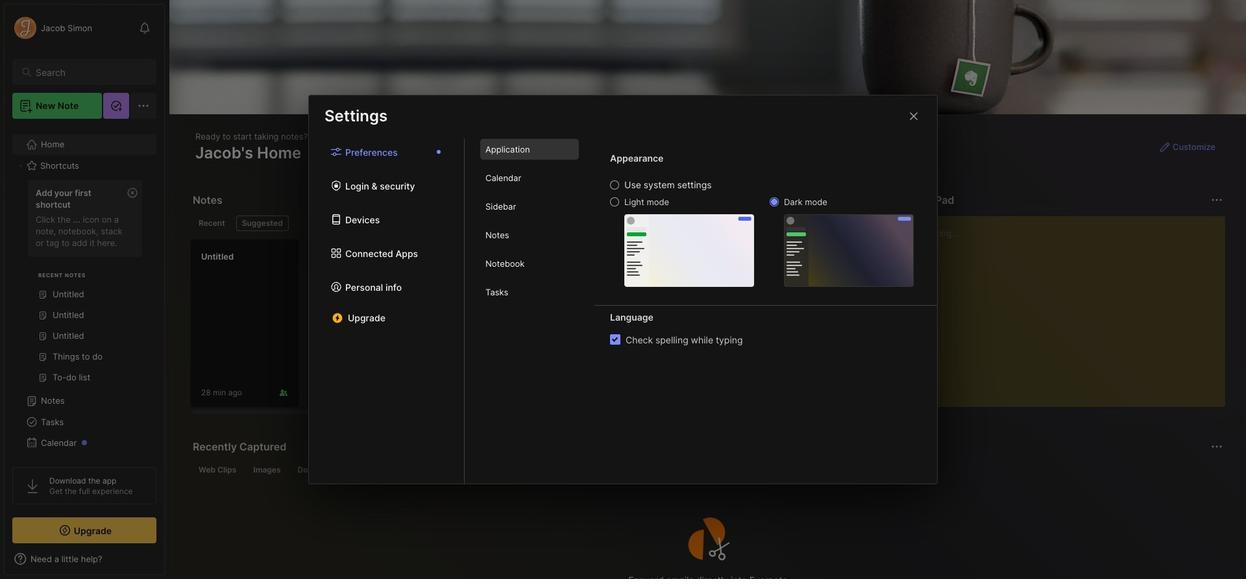 Task type: locate. For each thing, give the bounding box(es) containing it.
tree
[[5, 127, 164, 552]]

tab
[[480, 139, 579, 160], [480, 168, 579, 189], [480, 196, 579, 217], [193, 216, 231, 231], [236, 216, 289, 231], [480, 225, 579, 246], [480, 253, 579, 274], [480, 282, 579, 303], [193, 462, 242, 478], [248, 462, 287, 478], [292, 462, 347, 478], [391, 462, 427, 478]]

tab list
[[309, 139, 465, 484], [465, 139, 595, 484], [193, 216, 870, 231], [193, 462, 1221, 478]]

None radio
[[610, 181, 619, 190]]

row group
[[190, 239, 1008, 415]]

group inside tree
[[12, 176, 149, 396]]

Start writing… text field
[[902, 216, 1225, 397]]

group
[[12, 176, 149, 396]]

tree inside main element
[[5, 127, 164, 552]]

None search field
[[36, 64, 145, 80]]

option group
[[610, 179, 914, 287]]

None radio
[[610, 198, 619, 207], [770, 198, 779, 207], [610, 198, 619, 207], [770, 198, 779, 207]]

None checkbox
[[610, 335, 621, 345]]



Task type: vqa. For each thing, say whether or not it's contained in the screenshot.
Group
yes



Task type: describe. For each thing, give the bounding box(es) containing it.
Search text field
[[36, 66, 145, 79]]

none search field inside main element
[[36, 64, 145, 80]]

main element
[[0, 0, 169, 579]]

close image
[[906, 108, 922, 124]]



